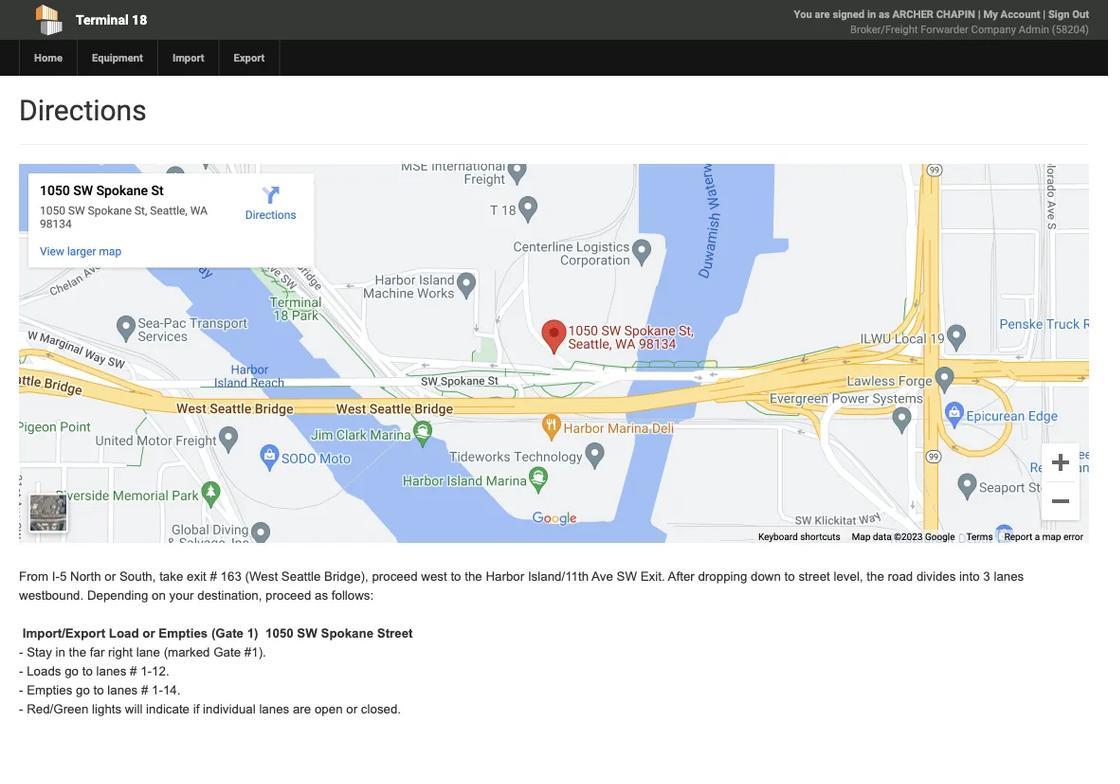 Task type: vqa. For each thing, say whether or not it's contained in the screenshot.
general data protection statement link on the left of the page
no



Task type: describe. For each thing, give the bounding box(es) containing it.
after
[[668, 570, 695, 584]]

right
[[108, 646, 133, 660]]

lanes inside from i-5 north or south, take exit # 163 (west seattle bridge), proceed west to the harbor island/11th ave sw exit. after dropping down to street level, the road divides into 3 lanes westbound. depending on your destination, proceed as follows:
[[995, 570, 1025, 584]]

forwarder
[[921, 23, 969, 36]]

as inside from i-5 north or south, take exit # 163 (west seattle bridge), proceed west to the harbor island/11th ave sw exit. after dropping down to street level, the road divides into 3 lanes westbound. depending on your destination, proceed as follows:
[[315, 589, 328, 603]]

the inside import/export load or empties (gate 1)  1050 sw spokane street - stay in the far right lane (marked gate #1). - loads go to lanes # 1-12. - empties go to lanes # 1-14. - red/green lights will indicate if individual lanes are open or closed.
[[69, 646, 86, 660]]

1 | from the left
[[979, 8, 981, 20]]

open
[[315, 703, 343, 717]]

gate
[[214, 646, 241, 660]]

depending
[[87, 589, 148, 603]]

seattle
[[282, 570, 321, 584]]

2 | from the left
[[1044, 8, 1046, 20]]

#1).
[[245, 646, 266, 660]]

2 horizontal spatial or
[[347, 703, 358, 717]]

in inside import/export load or empties (gate 1)  1050 sw spokane street - stay in the far right lane (marked gate #1). - loads go to lanes # 1-12. - empties go to lanes # 1-14. - red/green lights will indicate if individual lanes are open or closed.
[[56, 646, 65, 660]]

you
[[795, 8, 813, 20]]

lights
[[92, 703, 122, 717]]

loads
[[27, 665, 61, 679]]

north
[[70, 570, 101, 584]]

export link
[[219, 40, 279, 76]]

to up lights
[[93, 684, 104, 698]]

(gate
[[211, 627, 244, 641]]

home
[[34, 52, 63, 64]]

1 horizontal spatial proceed
[[372, 570, 418, 584]]

terminal
[[76, 12, 129, 28]]

3
[[984, 570, 991, 584]]

spokane
[[321, 627, 374, 641]]

dropping
[[699, 570, 748, 584]]

island/11th
[[528, 570, 589, 584]]

0 vertical spatial 1-
[[141, 665, 152, 679]]

home link
[[19, 40, 77, 76]]

company
[[972, 23, 1017, 36]]

163
[[221, 570, 242, 584]]

load
[[109, 627, 139, 641]]

out
[[1073, 8, 1090, 20]]

from
[[19, 570, 48, 584]]

equipment link
[[77, 40, 157, 76]]

are inside import/export load or empties (gate 1)  1050 sw spokane street - stay in the far right lane (marked gate #1). - loads go to lanes # 1-12. - empties go to lanes # 1-14. - red/green lights will indicate if individual lanes are open or closed.
[[293, 703, 311, 717]]

lane
[[136, 646, 160, 660]]

into
[[960, 570, 980, 584]]

as inside you are signed in as archer chapin | my account | sign out broker/freight forwarder company admin (58204)
[[879, 8, 891, 20]]

will
[[125, 703, 143, 717]]

import
[[173, 52, 205, 64]]

road
[[888, 570, 914, 584]]

1 horizontal spatial #
[[141, 684, 148, 698]]

sw inside import/export load or empties (gate 1)  1050 sw spokane street - stay in the far right lane (marked gate #1). - loads go to lanes # 1-12. - empties go to lanes # 1-14. - red/green lights will indicate if individual lanes are open or closed.
[[297, 627, 318, 641]]

(marked
[[164, 646, 210, 660]]

(58204)
[[1053, 23, 1090, 36]]

to right west
[[451, 570, 462, 584]]

sw inside from i-5 north or south, take exit # 163 (west seattle bridge), proceed west to the harbor island/11th ave sw exit. after dropping down to street level, the road divides into 3 lanes westbound. depending on your destination, proceed as follows:
[[617, 570, 637, 584]]

12.
[[152, 665, 169, 679]]

take
[[160, 570, 183, 584]]

you are signed in as archer chapin | my account | sign out broker/freight forwarder company admin (58204)
[[795, 8, 1090, 36]]

i-
[[52, 570, 60, 584]]

on
[[152, 589, 166, 603]]

if
[[193, 703, 200, 717]]

import/export
[[22, 627, 105, 641]]

south,
[[119, 570, 156, 584]]

individual
[[203, 703, 256, 717]]

your
[[169, 589, 194, 603]]

1 horizontal spatial the
[[465, 570, 483, 584]]

0 vertical spatial empties
[[159, 627, 208, 641]]



Task type: locate. For each thing, give the bounding box(es) containing it.
1 horizontal spatial in
[[868, 8, 877, 20]]

or up lane
[[143, 627, 155, 641]]

empties up (marked
[[159, 627, 208, 641]]

0 vertical spatial #
[[210, 570, 217, 584]]

street
[[799, 570, 831, 584]]

to
[[451, 570, 462, 584], [785, 570, 796, 584], [82, 665, 93, 679], [93, 684, 104, 698]]

or up depending
[[105, 570, 116, 584]]

in up broker/freight
[[868, 8, 877, 20]]

as up broker/freight
[[879, 8, 891, 20]]

go up red/green
[[76, 684, 90, 698]]

0 vertical spatial or
[[105, 570, 116, 584]]

3 - from the top
[[19, 684, 23, 698]]

equipment
[[92, 52, 143, 64]]

terminal 18
[[76, 12, 147, 28]]

sign
[[1049, 8, 1070, 20]]

empties down loads
[[27, 684, 72, 698]]

stay
[[27, 646, 52, 660]]

1050
[[266, 627, 294, 641]]

5
[[60, 570, 67, 584]]

1- down 12.
[[152, 684, 163, 698]]

far
[[90, 646, 105, 660]]

|
[[979, 8, 981, 20], [1044, 8, 1046, 20]]

the
[[465, 570, 483, 584], [867, 570, 885, 584], [69, 646, 86, 660]]

1 horizontal spatial |
[[1044, 8, 1046, 20]]

empties
[[159, 627, 208, 641], [27, 684, 72, 698]]

2 horizontal spatial #
[[210, 570, 217, 584]]

1 vertical spatial #
[[130, 665, 137, 679]]

0 vertical spatial proceed
[[372, 570, 418, 584]]

go right loads
[[65, 665, 79, 679]]

west
[[421, 570, 447, 584]]

terminal 18 link
[[19, 0, 449, 40]]

signed
[[833, 8, 865, 20]]

(west
[[245, 570, 278, 584]]

exit.
[[641, 570, 666, 584]]

| left the "sign"
[[1044, 8, 1046, 20]]

go
[[65, 665, 79, 679], [76, 684, 90, 698]]

from i-5 north or south, take exit # 163 (west seattle bridge), proceed west to the harbor island/11th ave sw exit. after dropping down to street level, the road divides into 3 lanes westbound. depending on your destination, proceed as follows:
[[19, 570, 1025, 603]]

1 vertical spatial are
[[293, 703, 311, 717]]

proceed left west
[[372, 570, 418, 584]]

harbor
[[486, 570, 525, 584]]

1 horizontal spatial as
[[879, 8, 891, 20]]

| left my
[[979, 8, 981, 20]]

sw right 1050
[[297, 627, 318, 641]]

bridge),
[[324, 570, 369, 584]]

0 horizontal spatial empties
[[27, 684, 72, 698]]

0 horizontal spatial proceed
[[266, 589, 311, 603]]

2 horizontal spatial the
[[867, 570, 885, 584]]

in
[[868, 8, 877, 20], [56, 646, 65, 660]]

or
[[105, 570, 116, 584], [143, 627, 155, 641], [347, 703, 358, 717]]

the left harbor
[[465, 570, 483, 584]]

to right down
[[785, 570, 796, 584]]

2 - from the top
[[19, 665, 23, 679]]

archer
[[893, 8, 934, 20]]

1 vertical spatial go
[[76, 684, 90, 698]]

or inside from i-5 north or south, take exit # 163 (west seattle bridge), proceed west to the harbor island/11th ave sw exit. after dropping down to street level, the road divides into 3 lanes westbound. depending on your destination, proceed as follows:
[[105, 570, 116, 584]]

1 horizontal spatial are
[[815, 8, 831, 20]]

lanes down right
[[96, 665, 127, 679]]

# down right
[[130, 665, 137, 679]]

follows:
[[332, 589, 374, 603]]

proceed
[[372, 570, 418, 584], [266, 589, 311, 603]]

sw right ave
[[617, 570, 637, 584]]

destination,
[[198, 589, 262, 603]]

0 horizontal spatial are
[[293, 703, 311, 717]]

exit
[[187, 570, 207, 584]]

1 vertical spatial or
[[143, 627, 155, 641]]

red/green
[[27, 703, 89, 717]]

0 horizontal spatial |
[[979, 8, 981, 20]]

1 vertical spatial proceed
[[266, 589, 311, 603]]

lanes up 'will'
[[108, 684, 138, 698]]

as down seattle
[[315, 589, 328, 603]]

down
[[751, 570, 782, 584]]

street
[[377, 627, 413, 641]]

1 vertical spatial empties
[[27, 684, 72, 698]]

broker/freight
[[851, 23, 919, 36]]

1 horizontal spatial or
[[143, 627, 155, 641]]

1 vertical spatial as
[[315, 589, 328, 603]]

0 horizontal spatial #
[[130, 665, 137, 679]]

are inside you are signed in as archer chapin | my account | sign out broker/freight forwarder company admin (58204)
[[815, 8, 831, 20]]

ave
[[592, 570, 614, 584]]

- left red/green
[[19, 703, 23, 717]]

chapin
[[937, 8, 976, 20]]

are
[[815, 8, 831, 20], [293, 703, 311, 717]]

2 vertical spatial #
[[141, 684, 148, 698]]

my
[[984, 8, 999, 20]]

divides
[[917, 570, 957, 584]]

- left loads
[[19, 665, 23, 679]]

1 - from the top
[[19, 646, 23, 660]]

as
[[879, 8, 891, 20], [315, 589, 328, 603]]

the left road
[[867, 570, 885, 584]]

14.
[[163, 684, 181, 698]]

import link
[[157, 40, 219, 76]]

account
[[1001, 8, 1041, 20]]

1- down lane
[[141, 665, 152, 679]]

2 vertical spatial or
[[347, 703, 358, 717]]

0 horizontal spatial sw
[[297, 627, 318, 641]]

0 vertical spatial are
[[815, 8, 831, 20]]

1 vertical spatial in
[[56, 646, 65, 660]]

0 horizontal spatial as
[[315, 589, 328, 603]]

- left stay
[[19, 646, 23, 660]]

# inside from i-5 north or south, take exit # 163 (west seattle bridge), proceed west to the harbor island/11th ave sw exit. after dropping down to street level, the road divides into 3 lanes westbound. depending on your destination, proceed as follows:
[[210, 570, 217, 584]]

lanes
[[995, 570, 1025, 584], [96, 665, 127, 679], [108, 684, 138, 698], [259, 703, 290, 717]]

0 horizontal spatial in
[[56, 646, 65, 660]]

in inside you are signed in as archer chapin | my account | sign out broker/freight forwarder company admin (58204)
[[868, 8, 877, 20]]

- down the import/export at the bottom
[[19, 684, 23, 698]]

18
[[132, 12, 147, 28]]

the left far
[[69, 646, 86, 660]]

my account link
[[984, 8, 1041, 20]]

4 - from the top
[[19, 703, 23, 717]]

1 vertical spatial 1-
[[152, 684, 163, 698]]

export
[[234, 52, 265, 64]]

closed.
[[361, 703, 401, 717]]

are right you
[[815, 8, 831, 20]]

1 horizontal spatial empties
[[159, 627, 208, 641]]

# up 'will'
[[141, 684, 148, 698]]

in down the import/export at the bottom
[[56, 646, 65, 660]]

0 vertical spatial go
[[65, 665, 79, 679]]

directions
[[19, 93, 147, 127]]

0 vertical spatial in
[[868, 8, 877, 20]]

level,
[[834, 570, 864, 584]]

0 horizontal spatial the
[[69, 646, 86, 660]]

0 vertical spatial sw
[[617, 570, 637, 584]]

to down far
[[82, 665, 93, 679]]

sw
[[617, 570, 637, 584], [297, 627, 318, 641]]

lanes right individual
[[259, 703, 290, 717]]

1-
[[141, 665, 152, 679], [152, 684, 163, 698]]

sign out link
[[1049, 8, 1090, 20]]

0 horizontal spatial or
[[105, 570, 116, 584]]

1 vertical spatial sw
[[297, 627, 318, 641]]

proceed down seattle
[[266, 589, 311, 603]]

westbound.
[[19, 589, 84, 603]]

# right exit
[[210, 570, 217, 584]]

0 vertical spatial as
[[879, 8, 891, 20]]

lanes right "3"
[[995, 570, 1025, 584]]

1 horizontal spatial sw
[[617, 570, 637, 584]]

#
[[210, 570, 217, 584], [130, 665, 137, 679], [141, 684, 148, 698]]

-
[[19, 646, 23, 660], [19, 665, 23, 679], [19, 684, 23, 698], [19, 703, 23, 717]]

admin
[[1019, 23, 1050, 36]]

or right open
[[347, 703, 358, 717]]

are left open
[[293, 703, 311, 717]]

indicate
[[146, 703, 190, 717]]

import/export load or empties (gate 1)  1050 sw spokane street - stay in the far right lane (marked gate #1). - loads go to lanes # 1-12. - empties go to lanes # 1-14. - red/green lights will indicate if individual lanes are open or closed.
[[19, 627, 413, 717]]



